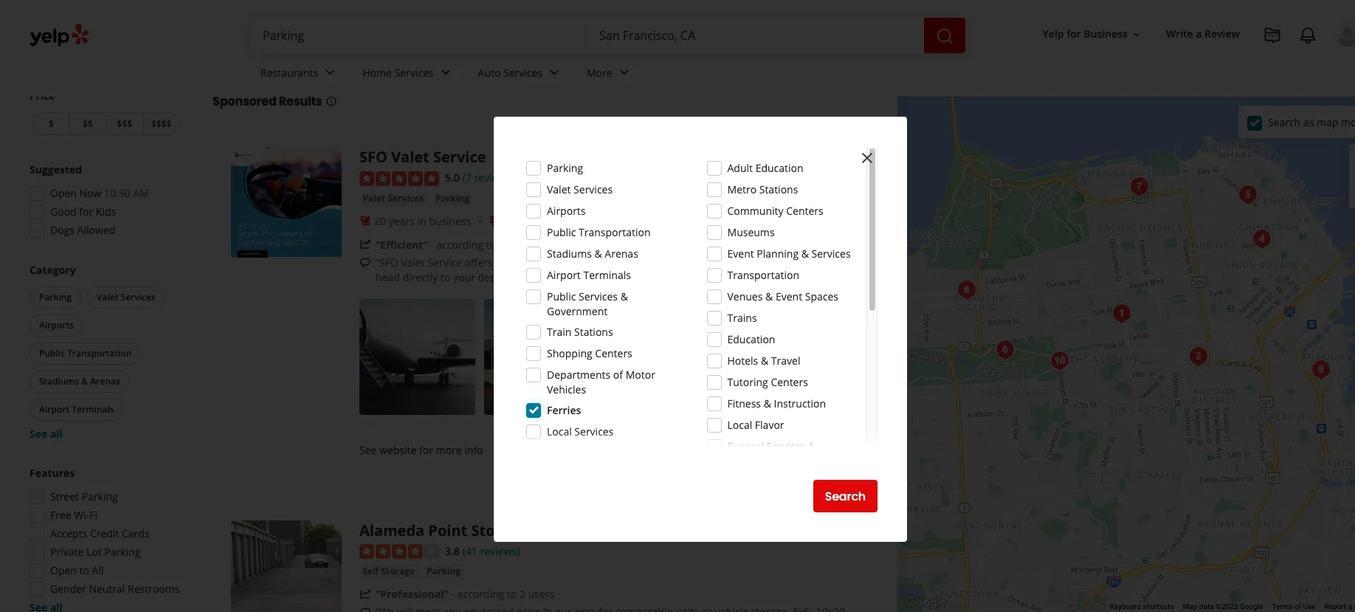 Task type: vqa. For each thing, say whether or not it's contained in the screenshot.
Get
no



Task type: locate. For each thing, give the bounding box(es) containing it.
for right website
[[419, 443, 433, 457]]

more link
[[575, 53, 645, 96]]

24 chevron down v2 image
[[437, 64, 455, 82], [546, 64, 564, 82]]

public transportation inside button
[[39, 347, 132, 360]]

stadiums & arenas up "an"
[[547, 247, 639, 261]]

for right yelp
[[1067, 27, 1082, 41]]

1 vertical spatial stations
[[575, 325, 613, 339]]

tutoring centers
[[728, 375, 809, 389]]

international
[[639, 255, 701, 269]]

0 horizontal spatial airports
[[39, 319, 74, 332]]

1 vertical spatial parking link
[[424, 565, 464, 579]]

1 vertical spatial more
[[436, 443, 462, 457]]

storage up (41 reviews) link
[[472, 520, 528, 540]]

1 vertical spatial open
[[50, 564, 77, 578]]

search for search
[[825, 488, 866, 505]]

1 horizontal spatial a
[[1349, 603, 1353, 611]]

map region
[[776, 73, 1356, 612]]

$ button
[[32, 112, 69, 135]]

1 vertical spatial airports
[[39, 319, 74, 332]]

public up valet
[[547, 225, 576, 239]]

alameda point storage link
[[360, 520, 528, 540]]

0 vertical spatial a
[[1197, 27, 1203, 41]]

parking link
[[433, 191, 473, 206], [424, 565, 464, 579]]

open up "good"
[[50, 186, 77, 200]]

0 vertical spatial arenas
[[605, 247, 639, 261]]

shopping
[[547, 346, 593, 360]]

20
[[374, 214, 386, 228]]

group
[[1350, 144, 1356, 209], [25, 162, 183, 242], [27, 263, 183, 442], [25, 466, 183, 612]]

- right "professional"
[[452, 587, 455, 601]]

community centers
[[728, 204, 824, 218]]

- for "professional"
[[452, 587, 455, 601]]

valet services inside 'link'
[[363, 192, 424, 204]]

parking button inside group
[[30, 287, 81, 309]]

sfo
[[360, 147, 388, 167], [617, 255, 636, 269], [589, 270, 608, 284]]

1 open from the top
[[50, 186, 77, 200]]

trains
[[728, 311, 757, 325]]

transportation up at
[[579, 225, 651, 239]]

open to all
[[50, 564, 104, 578]]

top 10 best parking near san francisco, california
[[213, 52, 650, 77]]

alamo square parking image
[[1108, 299, 1137, 329]]

2 16 trending v2 image from the top
[[360, 589, 371, 601]]

0 vertical spatial parking button
[[433, 191, 473, 206]]

stadiums inside search dialog
[[547, 247, 592, 261]]

0 vertical spatial centers
[[787, 204, 824, 218]]

1 vertical spatial in
[[775, 255, 784, 269]]

venues
[[728, 290, 763, 304]]

1 horizontal spatial airport
[[547, 268, 581, 282]]

0 vertical spatial stations
[[760, 182, 799, 196]]

1 horizontal spatial valet services
[[363, 192, 424, 204]]

in
[[418, 214, 427, 228], [775, 255, 784, 269]]

search inside button
[[825, 488, 866, 505]]

1 vertical spatial -
[[452, 587, 455, 601]]

public inside public services & government
[[547, 290, 576, 304]]

motor
[[626, 368, 656, 382]]

valet services button up the public transportation button
[[87, 287, 165, 309]]

dogs
[[50, 223, 75, 237]]

0 vertical spatial for
[[1067, 27, 1082, 41]]

public transportation up at
[[547, 225, 651, 239]]

spaces
[[806, 290, 839, 304]]

valet down at
[[611, 270, 635, 284]]

keyboard shortcuts
[[1111, 603, 1175, 611]]

1 horizontal spatial more
[[778, 270, 805, 284]]

for inside group
[[79, 205, 93, 219]]

-
[[431, 238, 434, 252], [452, 587, 455, 601]]

0 vertical spatial reviews)
[[475, 171, 514, 185]]

auto services link
[[466, 53, 575, 96]]

valet services inside group
[[97, 291, 156, 304]]

see for see all
[[30, 427, 47, 441]]

sponsored results
[[213, 93, 322, 110]]

0 vertical spatial service
[[434, 147, 486, 167]]

stations up shopping centers
[[575, 325, 613, 339]]

centers up departments of motor vehicles
[[596, 346, 633, 360]]

education up metro stations
[[756, 161, 804, 175]]

self
[[363, 565, 379, 578]]

0 horizontal spatial 24 chevron down v2 image
[[321, 64, 339, 82]]

24 chevron down v2 image inside more link
[[616, 64, 633, 82]]

airports inside button
[[39, 319, 74, 332]]

parking link down "5.0"
[[433, 191, 473, 206]]

2 horizontal spatial valet services
[[547, 182, 613, 196]]

stadiums & arenas down the public transportation button
[[39, 375, 120, 388]]

see for see website for more info
[[360, 443, 377, 457]]

notifications image
[[1300, 27, 1318, 44]]

see all button
[[30, 427, 63, 441]]

0 horizontal spatial event
[[728, 247, 755, 261]]

parking button down category
[[30, 287, 81, 309]]

travel
[[772, 354, 801, 368]]

cards
[[122, 527, 150, 541]]

according for "professional"
[[458, 587, 505, 601]]

in inside "sfo valet service offers curbside valet parking at sfo international airport. check-in online, then head directly to your departing terminal. an sfo valet service representative will…"
[[775, 255, 784, 269]]

parking down cards
[[104, 545, 141, 559]]

airport terminals down the 'stadiums & arenas' button
[[39, 403, 114, 416]]

report
[[1325, 603, 1347, 611]]

valet up the public transportation button
[[97, 291, 118, 304]]

for inside 'button'
[[1067, 27, 1082, 41]]

1 vertical spatial valet services button
[[87, 287, 165, 309]]

an
[[574, 270, 587, 284]]

1 vertical spatial 16 trending v2 image
[[360, 589, 371, 601]]

transportation down planning
[[728, 268, 800, 282]]

1 horizontal spatial transportation
[[579, 225, 651, 239]]

valet services up family-owned & operated
[[547, 182, 613, 196]]

1 16 trending v2 image from the top
[[360, 239, 371, 251]]

2 vertical spatial see
[[360, 443, 377, 457]]

2 vertical spatial transportation
[[67, 347, 132, 360]]

parking up family-owned & operated
[[547, 161, 584, 175]]

1 horizontal spatial stations
[[760, 182, 799, 196]]

"efficient" - according to 1 user
[[376, 238, 529, 252]]

1 vertical spatial see
[[30, 427, 47, 441]]

3.8 star rating image
[[360, 545, 439, 559]]

airport inside button
[[39, 403, 70, 416]]

to left your
[[441, 270, 451, 284]]

price group
[[30, 89, 183, 138]]

$
[[49, 117, 54, 130]]

airport up public services & government
[[547, 268, 581, 282]]

write
[[1167, 27, 1194, 41]]

0 vertical spatial of
[[614, 368, 623, 382]]

1 horizontal spatial airport terminals
[[547, 268, 631, 282]]

1 vertical spatial public
[[547, 290, 576, 304]]

2 24 chevron down v2 image from the left
[[546, 64, 564, 82]]

online,
[[787, 255, 819, 269]]

0 vertical spatial stadiums
[[547, 247, 592, 261]]

parking up fi
[[82, 490, 118, 504]]

None search field
[[251, 18, 969, 53]]

& left at
[[595, 247, 602, 261]]

centers down travel
[[771, 375, 809, 389]]

16 trending v2 image up 16 speech v2 icon
[[360, 239, 371, 251]]

valet services down 5 star rating image
[[363, 192, 424, 204]]

see left website
[[360, 443, 377, 457]]

a inside 'element'
[[1197, 27, 1203, 41]]

1 horizontal spatial valet services button
[[360, 191, 427, 206]]

1 horizontal spatial airports
[[547, 204, 586, 218]]

valet services button
[[360, 191, 427, 206], [87, 287, 165, 309]]

write a review
[[1167, 27, 1241, 41]]

16 trending v2 image
[[360, 239, 371, 251], [360, 589, 371, 601]]

service down "efficient" - according to 1 user
[[428, 255, 462, 269]]

street
[[50, 490, 79, 504]]

airports up the public transportation button
[[39, 319, 74, 332]]

0 horizontal spatial valet services button
[[87, 287, 165, 309]]

stations
[[760, 182, 799, 196], [575, 325, 613, 339]]

0 horizontal spatial terminals
[[72, 403, 114, 416]]

open
[[50, 186, 77, 200], [50, 564, 77, 578]]

to
[[486, 238, 496, 252], [441, 270, 451, 284], [79, 564, 89, 578], [507, 587, 517, 601]]

metro stations
[[728, 182, 799, 196]]

service for sfo valet service
[[434, 147, 486, 167]]

arenas inside search dialog
[[605, 247, 639, 261]]

event down more link
[[776, 290, 803, 304]]

0 horizontal spatial of
[[614, 368, 623, 382]]

0 horizontal spatial stadiums & arenas
[[39, 375, 120, 388]]

1 horizontal spatial of
[[1295, 603, 1302, 611]]

of for departments
[[614, 368, 623, 382]]

1 horizontal spatial public transportation
[[547, 225, 651, 239]]

1 horizontal spatial storage
[[472, 520, 528, 540]]

education
[[756, 161, 804, 175], [728, 332, 776, 346]]

of left motor
[[614, 368, 623, 382]]

sfo right at
[[617, 255, 636, 269]]

see inside group
[[30, 427, 47, 441]]

arenas down operated
[[605, 247, 639, 261]]

metro
[[728, 182, 757, 196]]

0 horizontal spatial -
[[431, 238, 434, 252]]

family-
[[504, 214, 539, 228]]

parking link for valet
[[433, 191, 473, 206]]

0 vertical spatial sfo
[[360, 147, 388, 167]]

stadiums up airport terminals button
[[39, 375, 79, 388]]

24 chevron down v2 image right near
[[437, 64, 455, 82]]

2 24 chevron down v2 image from the left
[[616, 64, 633, 82]]

1 vertical spatial reviews)
[[481, 544, 520, 558]]

parking up 16 info v2 image
[[312, 52, 381, 77]]

1 horizontal spatial arenas
[[605, 247, 639, 261]]

all
[[50, 427, 63, 441]]

airport terminals inside search dialog
[[547, 268, 631, 282]]

0 horizontal spatial storage
[[381, 565, 415, 578]]

stadiums up "an"
[[547, 247, 592, 261]]

lombard street garage image
[[1126, 172, 1155, 202]]

terminals
[[584, 268, 631, 282], [72, 403, 114, 416]]

self storage link
[[360, 565, 418, 579]]

2 horizontal spatial sfo
[[617, 255, 636, 269]]

self storage
[[363, 565, 415, 578]]

0 horizontal spatial search
[[825, 488, 866, 505]]

airport up all
[[39, 403, 70, 416]]

see left all
[[30, 427, 47, 441]]

projects image
[[1264, 27, 1282, 44]]

group containing suggested
[[25, 162, 183, 242]]

parking
[[312, 52, 381, 77], [547, 161, 584, 175], [436, 192, 470, 204], [39, 291, 72, 304], [82, 490, 118, 504], [104, 545, 141, 559], [427, 565, 461, 578]]

0 horizontal spatial local
[[547, 425, 572, 439]]

1 vertical spatial sfo
[[617, 255, 636, 269]]

search button
[[814, 480, 878, 513]]

16 speech v2 image
[[360, 257, 371, 269]]

0 vertical spatial according
[[437, 238, 484, 252]]

elif parking image
[[1185, 342, 1214, 371], [1185, 342, 1214, 371]]

24 chevron down v2 image inside home services link
[[437, 64, 455, 82]]

0 horizontal spatial arenas
[[90, 375, 120, 388]]

centers for tutoring centers
[[771, 375, 809, 389]]

& left travel
[[761, 354, 769, 368]]

0 vertical spatial airports
[[547, 204, 586, 218]]

wi-
[[74, 508, 90, 522]]

0 vertical spatial airport terminals
[[547, 268, 631, 282]]

a for write
[[1197, 27, 1203, 41]]

parking link down 3.8
[[424, 565, 464, 579]]

open down the private
[[50, 564, 77, 578]]

0 vertical spatial storage
[[472, 520, 528, 540]]

of left use
[[1295, 603, 1302, 611]]

search down website
[[825, 488, 866, 505]]

& right view
[[809, 439, 816, 453]]

parking down 3.8
[[427, 565, 461, 578]]

0 horizontal spatial valet services
[[97, 291, 156, 304]]

1 horizontal spatial 24 chevron down v2 image
[[546, 64, 564, 82]]

0 vertical spatial stadiums & arenas
[[547, 247, 639, 261]]

good
[[50, 205, 77, 219]]

parking link for point
[[424, 565, 464, 579]]

stations up community centers
[[760, 182, 799, 196]]

yelp for business button
[[1037, 21, 1149, 48]]

1 horizontal spatial event
[[776, 290, 803, 304]]

valet services button down 5 star rating image
[[360, 191, 427, 206]]

airport terminals up public services & government
[[547, 268, 631, 282]]

1 vertical spatial stadiums
[[39, 375, 79, 388]]

0 vertical spatial open
[[50, 186, 77, 200]]

to left all
[[79, 564, 89, 578]]

service down 'international'
[[638, 270, 672, 284]]

0 vertical spatial 16 trending v2 image
[[360, 239, 371, 251]]

0 horizontal spatial public transportation
[[39, 347, 132, 360]]

stadiums & arenas inside search dialog
[[547, 247, 639, 261]]

terminal.
[[528, 270, 571, 284]]

best
[[270, 52, 309, 77]]

storage down 3.8 star rating image
[[381, 565, 415, 578]]

in right years
[[418, 214, 427, 228]]

airport terminals inside button
[[39, 403, 114, 416]]

see up tutoring centers
[[761, 349, 779, 363]]

private
[[50, 545, 84, 559]]

website
[[789, 441, 836, 458]]

view
[[758, 441, 786, 458]]

valet inside search dialog
[[547, 182, 571, 196]]

24 chevron down v2 image inside restaurants link
[[321, 64, 339, 82]]

0 horizontal spatial 24 chevron down v2 image
[[437, 64, 455, 82]]

more down online,
[[778, 270, 805, 284]]

valet
[[392, 147, 430, 167], [547, 182, 571, 196], [363, 192, 386, 204], [401, 255, 425, 269], [611, 270, 635, 284], [97, 291, 118, 304]]

1 vertical spatial parking button
[[30, 287, 81, 309]]

more link
[[778, 270, 805, 284]]

(41
[[463, 544, 478, 558]]

16 info v2 image
[[325, 95, 337, 107]]

local
[[728, 418, 753, 432], [547, 425, 572, 439]]

services inside group
[[121, 291, 156, 304]]

1 24 chevron down v2 image from the left
[[437, 64, 455, 82]]

centers up event planning & services
[[787, 204, 824, 218]]

services inside 'link'
[[388, 192, 424, 204]]

public down airports button
[[39, 347, 65, 360]]

valet inside 'link'
[[363, 192, 386, 204]]

& down the public transportation button
[[81, 375, 88, 388]]

0 vertical spatial see
[[761, 349, 779, 363]]

1 vertical spatial airport
[[39, 403, 70, 416]]

adult education
[[728, 161, 804, 175]]

reviews) right (41
[[481, 544, 520, 558]]

more left info on the bottom of the page
[[436, 443, 462, 457]]

1 vertical spatial terminals
[[72, 403, 114, 416]]

16 family owned v2 image
[[490, 215, 501, 227]]

arenas down the public transportation button
[[90, 375, 120, 388]]

service up 5.0 link
[[434, 147, 486, 167]]

airports right family-
[[547, 204, 586, 218]]

public transportation button
[[30, 343, 141, 365]]

search
[[1269, 115, 1301, 129], [825, 488, 866, 505]]

1 vertical spatial of
[[1295, 603, 1302, 611]]

0 horizontal spatial for
[[79, 205, 93, 219]]

1 vertical spatial according
[[458, 587, 505, 601]]

restaurants
[[261, 65, 318, 79]]

valet up 20 on the top of page
[[363, 192, 386, 204]]

according left 2
[[458, 587, 505, 601]]

1 vertical spatial public transportation
[[39, 347, 132, 360]]

2 vertical spatial centers
[[771, 375, 809, 389]]

0 vertical spatial transportation
[[579, 225, 651, 239]]

terminals down the 'stadiums & arenas' button
[[72, 403, 114, 416]]

0 vertical spatial event
[[728, 247, 755, 261]]

1 vertical spatial search
[[825, 488, 866, 505]]

storage inside button
[[381, 565, 415, 578]]

24 chevron down v2 image inside auto services link
[[546, 64, 564, 82]]

1 horizontal spatial -
[[452, 587, 455, 601]]

reviews) inside (41 reviews) link
[[481, 544, 520, 558]]

24 chevron down v2 image up 16 info v2 image
[[321, 64, 339, 82]]

reviews) right (7
[[475, 171, 514, 185]]

yelp for business
[[1043, 27, 1128, 41]]

- for "efficient"
[[431, 238, 434, 252]]

sfo down at
[[589, 270, 608, 284]]

education up hotels
[[728, 332, 776, 346]]

centers for community centers
[[787, 204, 824, 218]]

a right write
[[1197, 27, 1203, 41]]

local down fitness
[[728, 418, 753, 432]]

1 vertical spatial centers
[[596, 346, 633, 360]]

1 horizontal spatial search
[[1269, 115, 1301, 129]]

for for kids
[[79, 205, 93, 219]]

local down the ferries
[[547, 425, 572, 439]]

google image
[[902, 593, 951, 612]]

search dialog
[[0, 0, 1356, 612]]

hotels & travel
[[728, 354, 801, 368]]

0 horizontal spatial transportation
[[67, 347, 132, 360]]

at
[[605, 255, 614, 269]]

for up dogs allowed
[[79, 205, 93, 219]]

24 chevron down v2 image
[[321, 64, 339, 82], [616, 64, 633, 82]]

gender
[[50, 582, 86, 596]]

according down business
[[437, 238, 484, 252]]

16 trending v2 image up 16 speech v2 image on the left bottom of page
[[360, 589, 371, 601]]

reviews) inside (7 reviews) link
[[475, 171, 514, 185]]

24 chevron down v2 image for more
[[616, 64, 633, 82]]

of inside departments of motor vehicles
[[614, 368, 623, 382]]

transportation up the 'stadiums & arenas' button
[[67, 347, 132, 360]]

24 chevron down v2 image right auto services
[[546, 64, 564, 82]]

1 horizontal spatial in
[[775, 255, 784, 269]]

& down "sfo valet service offers curbside valet parking at sfo international airport. check-in online, then head directly to your departing terminal. an sfo valet service representative will…"
[[621, 290, 628, 304]]

16 info v2 image
[[857, 61, 869, 73]]

0 vertical spatial -
[[431, 238, 434, 252]]

see for see portfolio
[[761, 349, 779, 363]]

sfo up 5 star rating image
[[360, 147, 388, 167]]

1 vertical spatial service
[[428, 255, 462, 269]]

local for local flavor
[[728, 418, 753, 432]]

valet services inside search dialog
[[547, 182, 613, 196]]

2 vertical spatial public
[[39, 347, 65, 360]]

- down 20 years in business
[[431, 238, 434, 252]]

portfolio
[[781, 349, 823, 363]]

2 vertical spatial for
[[419, 443, 433, 457]]

0 vertical spatial public transportation
[[547, 225, 651, 239]]

& right planning
[[802, 247, 809, 261]]

24 chevron down v2 image right more
[[616, 64, 633, 82]]

neutral
[[89, 582, 125, 596]]

search left as at the right of page
[[1269, 115, 1301, 129]]

see
[[761, 349, 779, 363], [30, 427, 47, 441], [360, 443, 377, 457]]

0 horizontal spatial airport terminals
[[39, 403, 114, 416]]

instruction
[[774, 397, 827, 411]]

in up more link
[[775, 255, 784, 269]]

a left m
[[1349, 603, 1353, 611]]

keyboard shortcuts button
[[1111, 602, 1175, 612]]

stadiums
[[547, 247, 592, 261], [39, 375, 79, 388]]

1 vertical spatial arenas
[[90, 375, 120, 388]]

business
[[429, 214, 471, 228]]

event down museums
[[728, 247, 755, 261]]

1 horizontal spatial 24 chevron down v2 image
[[616, 64, 633, 82]]

24 chevron down v2 image for auto services
[[546, 64, 564, 82]]

1 24 chevron down v2 image from the left
[[321, 64, 339, 82]]

"sfo valet service offers curbside valet parking at sfo international airport. check-in online, then head directly to your departing terminal. an sfo valet service representative will…"
[[376, 255, 844, 284]]

2 open from the top
[[50, 564, 77, 578]]

reviews)
[[475, 171, 514, 185], [481, 544, 520, 558]]

to left 2
[[507, 587, 517, 601]]

centers for shopping centers
[[596, 346, 633, 360]]

public up government
[[547, 290, 576, 304]]

francisco,
[[468, 52, 559, 77]]

2 vertical spatial service
[[638, 270, 672, 284]]

parking button down 3.8
[[424, 565, 464, 579]]

0 horizontal spatial a
[[1197, 27, 1203, 41]]

services inside funeral services & cemeteries
[[767, 439, 806, 453]]



Task type: describe. For each thing, give the bounding box(es) containing it.
group containing features
[[25, 466, 183, 612]]

mo
[[1342, 115, 1356, 129]]

alameda
[[360, 520, 425, 540]]

terms
[[1273, 603, 1294, 611]]

0 vertical spatial education
[[756, 161, 804, 175]]

sutter stockton garage image
[[1248, 225, 1278, 254]]

fitness & instruction
[[728, 397, 827, 411]]

parking inside search dialog
[[547, 161, 584, 175]]

user actions element
[[1031, 18, 1356, 109]]

stadiums inside button
[[39, 375, 79, 388]]

public inside button
[[39, 347, 65, 360]]

auto services
[[478, 65, 543, 79]]

reviews) for alameda point storage
[[481, 544, 520, 558]]

kids
[[96, 205, 116, 219]]

vehicles
[[547, 383, 586, 397]]

results
[[279, 93, 322, 110]]

"professional" - according to 2 users
[[376, 587, 555, 601]]

parking button for sfo valet service
[[433, 191, 473, 206]]

airport terminals button
[[30, 399, 124, 421]]

see all
[[30, 427, 63, 441]]

24 chevron down v2 image for home services
[[437, 64, 455, 82]]

terminals inside search dialog
[[584, 268, 631, 282]]

for for business
[[1067, 27, 1082, 41]]

terminals inside button
[[72, 403, 114, 416]]

data
[[1200, 603, 1215, 611]]

family-owned & operated
[[504, 214, 629, 228]]

1
[[499, 238, 505, 252]]

business categories element
[[249, 53, 1356, 96]]

terms of use link
[[1273, 603, 1317, 611]]

review
[[1205, 27, 1241, 41]]

parking down category
[[39, 291, 72, 304]]

to inside group
[[79, 564, 89, 578]]

20 years in business
[[374, 214, 471, 228]]

adult
[[728, 161, 753, 175]]

0 horizontal spatial in
[[418, 214, 427, 228]]

(7
[[463, 171, 472, 185]]

reviews) for sfo valet service
[[475, 171, 514, 185]]

group containing category
[[27, 263, 183, 442]]

0 vertical spatial valet services button
[[360, 191, 427, 206]]

24 chevron down v2 image for restaurants
[[321, 64, 339, 82]]

of for terms
[[1295, 603, 1302, 611]]

5.0
[[445, 171, 460, 185]]

top
[[213, 52, 246, 77]]

"sfo
[[376, 255, 399, 269]]

& inside button
[[81, 375, 88, 388]]

public services & government
[[547, 290, 628, 318]]

0 vertical spatial more
[[778, 270, 805, 284]]

arenas inside the 'stadiums & arenas' button
[[90, 375, 120, 388]]

according for "efficient"
[[437, 238, 484, 252]]

1 vertical spatial education
[[728, 332, 776, 346]]

stations for metro stations
[[760, 182, 799, 196]]

& right owned
[[574, 214, 582, 228]]

search for search as map mo
[[1269, 115, 1301, 129]]

parking at the exchange image
[[1307, 355, 1337, 385]]

accepts credit cards
[[50, 527, 150, 541]]

north beach parking garage image
[[1234, 180, 1264, 210]]

see portfolio
[[761, 349, 823, 363]]

1 horizontal spatial sfo
[[589, 270, 608, 284]]

stations for train stations
[[575, 325, 613, 339]]

service for "sfo valet service offers curbside valet parking at sfo international airport. check-in online, then head directly to your departing terminal. an sfo valet service representative will…"
[[428, 255, 462, 269]]

sort:
[[733, 60, 755, 74]]

head
[[376, 270, 400, 284]]

train
[[547, 325, 572, 339]]

near
[[384, 52, 427, 77]]

funeral
[[728, 439, 764, 453]]

parking down "5.0"
[[436, 192, 470, 204]]

curbside
[[496, 255, 537, 269]]

fitness
[[728, 397, 761, 411]]

will…"
[[747, 270, 775, 284]]

16 trending v2 image for "efficient"
[[360, 239, 371, 251]]

open now 10:30 am
[[50, 186, 149, 200]]

features
[[30, 466, 75, 480]]

good for kids
[[50, 205, 116, 219]]

street parking
[[50, 490, 118, 504]]

$$$$
[[151, 117, 172, 130]]

san
[[431, 52, 465, 77]]

flavor
[[755, 418, 785, 432]]

$$ button
[[69, 112, 106, 135]]

dogs allowed
[[50, 223, 115, 237]]

services inside public services & government
[[579, 290, 618, 304]]

funeral services & cemeteries
[[728, 439, 816, 468]]

auto
[[478, 65, 501, 79]]

valet services link
[[360, 191, 427, 206]]

(7 reviews)
[[463, 171, 514, 185]]

open for open now 10:30 am
[[50, 186, 77, 200]]

departments
[[547, 368, 611, 382]]

business
[[1085, 27, 1128, 41]]

airports inside search dialog
[[547, 204, 586, 218]]

geary mall garage image
[[953, 275, 982, 305]]

& inside funeral services & cemeteries
[[809, 439, 816, 453]]

search image
[[936, 27, 954, 45]]

0 vertical spatial public
[[547, 225, 576, 239]]

5.0 link
[[445, 169, 460, 185]]

& down will…"
[[766, 290, 773, 304]]

1 horizontal spatial for
[[419, 443, 433, 457]]

kezar parking lot image
[[1046, 346, 1075, 376]]

map
[[1184, 603, 1198, 611]]

representative
[[675, 270, 745, 284]]

valet services for the top valet services button
[[363, 192, 424, 204]]

operated
[[585, 214, 629, 228]]

10
[[249, 52, 267, 77]]

valet inside group
[[97, 291, 118, 304]]

valet up 5 star rating image
[[392, 147, 430, 167]]

public transportation inside search dialog
[[547, 225, 651, 239]]

google
[[1241, 603, 1264, 611]]

airport.
[[703, 255, 740, 269]]

a for report
[[1349, 603, 1353, 611]]

tutoring
[[728, 375, 769, 389]]

years
[[389, 214, 415, 228]]

offers
[[465, 255, 493, 269]]

(7 reviews) link
[[463, 169, 514, 185]]

stadiums & arenas inside the 'stadiums & arenas' button
[[39, 375, 120, 388]]

your
[[453, 270, 476, 284]]

sfo valet service image
[[231, 147, 342, 258]]

$$
[[83, 117, 93, 130]]

16 chevron down v2 image
[[1131, 29, 1143, 40]]

music concourse parking image
[[991, 335, 1021, 365]]

home services link
[[351, 53, 466, 96]]

users
[[528, 587, 555, 601]]

restaurants link
[[249, 53, 351, 96]]

view website
[[758, 441, 836, 458]]

suggested
[[30, 162, 82, 177]]

airport inside search dialog
[[547, 268, 581, 282]]

16 years in business v2 image
[[360, 215, 371, 227]]

0 horizontal spatial sfo
[[360, 147, 388, 167]]

departing
[[478, 270, 525, 284]]

local for local services
[[547, 425, 572, 439]]

open for open to all
[[50, 564, 77, 578]]

valet services for left valet services button
[[97, 291, 156, 304]]

self storage button
[[360, 565, 418, 579]]

& inside public services & government
[[621, 290, 628, 304]]

to inside "sfo valet service offers curbside valet parking at sfo international airport. check-in online, then head directly to your departing terminal. an sfo valet service representative will…"
[[441, 270, 451, 284]]

view website link
[[744, 433, 850, 466]]

$$$ button
[[106, 112, 143, 135]]

alameda point storage image
[[231, 520, 342, 612]]

shopping centers
[[547, 346, 633, 360]]

see website for more info
[[360, 443, 483, 457]]

parking button for alameda point storage
[[424, 565, 464, 579]]

ferries
[[547, 403, 582, 417]]

more
[[587, 65, 613, 79]]

5 star rating image
[[360, 171, 439, 186]]

price
[[30, 89, 55, 103]]

valet up 'directly'
[[401, 255, 425, 269]]

1 vertical spatial transportation
[[728, 268, 800, 282]]

transportation inside button
[[67, 347, 132, 360]]

website
[[380, 443, 417, 457]]

& down tutoring centers
[[764, 397, 772, 411]]

close image
[[859, 149, 877, 167]]

stadiums & arenas button
[[30, 371, 130, 393]]

map
[[1318, 115, 1339, 129]]

free
[[50, 508, 71, 522]]

to left 1
[[486, 238, 496, 252]]

©2023
[[1216, 603, 1239, 611]]

16 trending v2 image for "professional"
[[360, 589, 371, 601]]

16 speech v2 image
[[360, 607, 371, 612]]

$$$
[[117, 117, 132, 130]]



